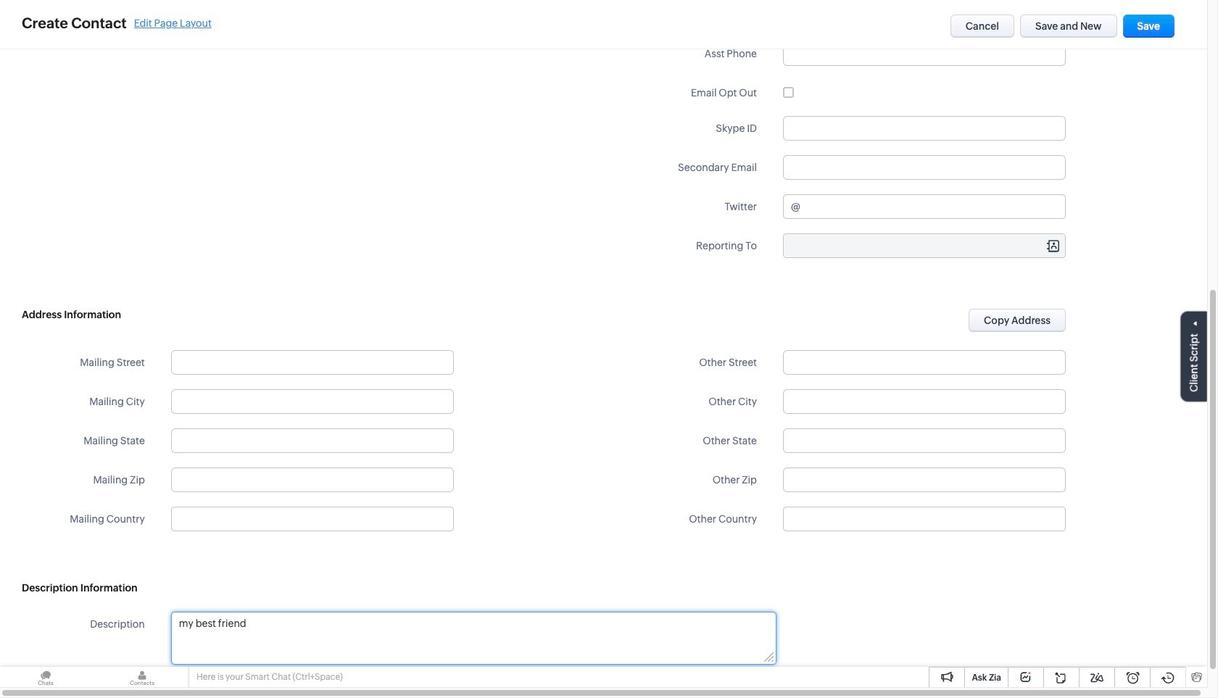 Task type: describe. For each thing, give the bounding box(es) containing it.
chats image
[[0, 667, 91, 688]]

contacts image
[[96, 667, 188, 688]]



Task type: locate. For each thing, give the bounding box(es) containing it.
None text field
[[783, 41, 1066, 66], [784, 234, 1065, 257], [171, 350, 454, 375], [783, 350, 1066, 375], [171, 389, 454, 414], [171, 429, 454, 453], [172, 508, 453, 531], [783, 41, 1066, 66], [784, 234, 1065, 257], [171, 350, 454, 375], [783, 350, 1066, 375], [171, 389, 454, 414], [171, 429, 454, 453], [172, 508, 453, 531]]

None field
[[784, 234, 1065, 257], [172, 508, 453, 531], [784, 508, 1065, 531], [784, 234, 1065, 257], [172, 508, 453, 531], [784, 508, 1065, 531]]

MMM D, YYYY text field
[[783, 2, 1066, 27]]

None text field
[[171, 2, 454, 27], [783, 116, 1066, 141], [783, 155, 1066, 180], [803, 195, 1065, 218], [783, 389, 1066, 414], [783, 429, 1066, 453], [171, 468, 454, 492], [783, 468, 1066, 492], [172, 613, 776, 664], [171, 2, 454, 27], [783, 116, 1066, 141], [783, 155, 1066, 180], [803, 195, 1065, 218], [783, 389, 1066, 414], [783, 429, 1066, 453], [171, 468, 454, 492], [783, 468, 1066, 492], [172, 613, 776, 664]]



Task type: vqa. For each thing, say whether or not it's contained in the screenshot.
Contacts image
yes



